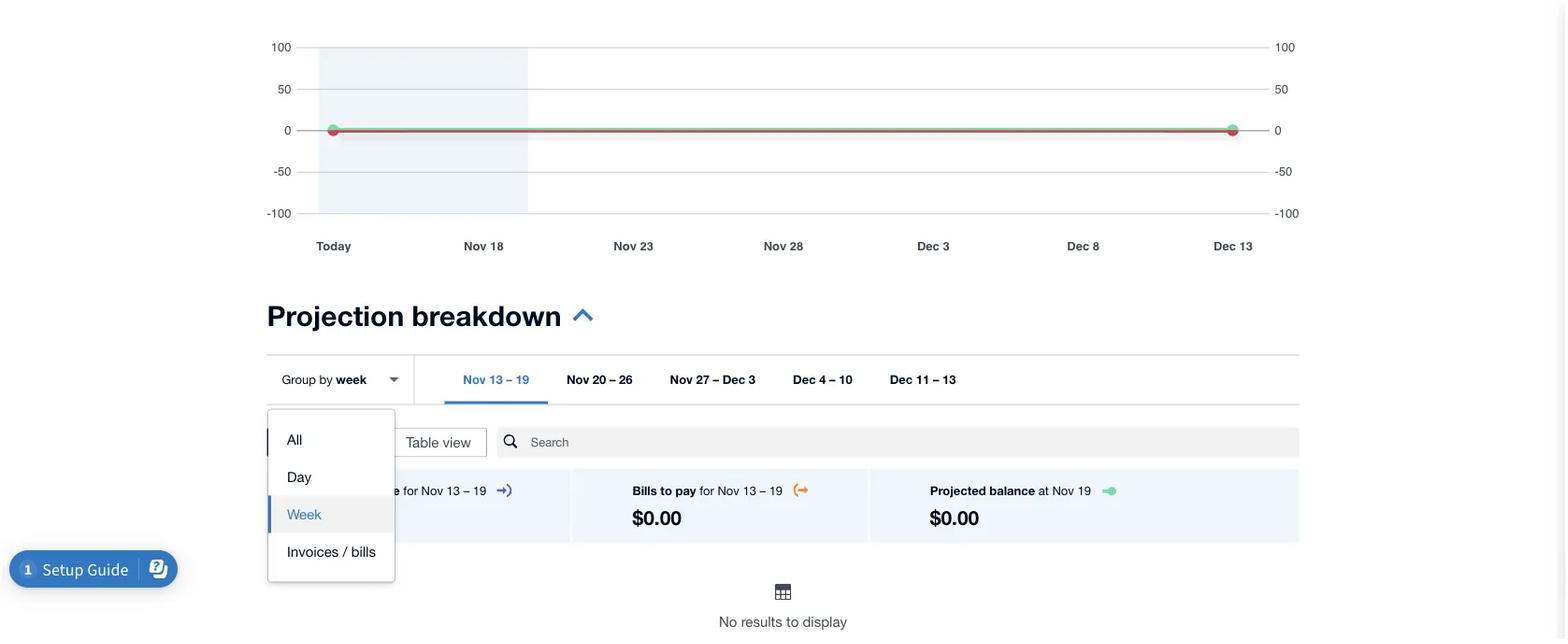 Task type: vqa. For each thing, say whether or not it's contained in the screenshot.
19 inside Bills to pay for Nov 13 – 19 $0.00
yes



Task type: describe. For each thing, give the bounding box(es) containing it.
invoices for invoices / bills
[[287, 544, 339, 560]]

– down "view"
[[464, 484, 470, 499]]

nov right the due
[[422, 484, 443, 499]]

27
[[696, 373, 710, 387]]

4
[[820, 373, 827, 387]]

– for 4
[[830, 373, 836, 387]]

breakdown
[[412, 298, 562, 332]]

projection breakdown
[[267, 298, 562, 332]]

13 down breakdown
[[489, 373, 503, 387]]

19 right the due
[[473, 484, 487, 499]]

Search for a document search field
[[531, 427, 1300, 459]]

invoices / bills button
[[268, 534, 395, 571]]

week
[[287, 507, 322, 523]]

3
[[749, 373, 756, 387]]

1 for from the left
[[404, 484, 418, 499]]

invoices / bills
[[287, 544, 376, 560]]

display
[[803, 614, 848, 631]]

group
[[282, 373, 316, 387]]

dec for dec 11 – 13
[[890, 373, 913, 387]]

13 right 11
[[943, 373, 957, 387]]

balance
[[990, 484, 1036, 499]]

invoices for invoices due for nov 13 – 19
[[327, 484, 375, 499]]

13 inside bills to pay for nov 13 – 19 $0.00
[[743, 484, 757, 499]]

dec 11 – 13
[[890, 373, 957, 387]]

view
[[443, 435, 471, 451]]

dec 4 – 10
[[793, 373, 853, 387]]

– for 13
[[506, 373, 512, 387]]

table view
[[406, 435, 471, 451]]

projection breakdown view option group
[[267, 428, 487, 458]]

nov inside bills to pay for nov 13 – 19 $0.00
[[718, 484, 740, 499]]

due
[[379, 484, 400, 499]]

bills
[[633, 484, 657, 499]]

projection breakdown button
[[267, 298, 594, 344]]

26
[[619, 373, 633, 387]]

13 down "view"
[[447, 484, 460, 499]]

nov 27 – dec 3
[[670, 373, 756, 387]]

19 down breakdown
[[516, 373, 529, 387]]

dec for dec 4 – 10
[[793, 373, 816, 387]]

nov up "view"
[[463, 373, 486, 387]]

group containing all
[[268, 410, 395, 582]]

1 dec from the left
[[723, 373, 746, 387]]

day button
[[268, 459, 395, 496]]

1 vertical spatial to
[[787, 614, 799, 631]]



Task type: locate. For each thing, give the bounding box(es) containing it.
– inside bills to pay for nov 13 – 19 $0.00
[[760, 484, 766, 499]]

all button
[[268, 421, 395, 459]]

0 horizontal spatial for
[[404, 484, 418, 499]]

13 right the pay
[[743, 484, 757, 499]]

projected
[[931, 484, 987, 499]]

– down breakdown
[[506, 373, 512, 387]]

0 horizontal spatial to
[[661, 484, 672, 499]]

– for 27
[[713, 373, 719, 387]]

week
[[336, 373, 367, 387]]

invoices
[[327, 484, 375, 499], [287, 544, 339, 560]]

2 for from the left
[[700, 484, 715, 499]]

3 dec from the left
[[890, 373, 913, 387]]

no results to display
[[719, 614, 848, 631]]

invoices left /
[[287, 544, 339, 560]]

–
[[506, 373, 512, 387], [610, 373, 616, 387], [713, 373, 719, 387], [830, 373, 836, 387], [934, 373, 940, 387], [464, 484, 470, 499], [760, 484, 766, 499]]

for right the pay
[[700, 484, 715, 499]]

pay
[[676, 484, 697, 499]]

1 horizontal spatial dec
[[793, 373, 816, 387]]

0 horizontal spatial $0.00
[[633, 506, 682, 529]]

nov left 27
[[670, 373, 693, 387]]

nov right at
[[1053, 484, 1075, 499]]

– right the pay
[[760, 484, 766, 499]]

nov left 20 in the bottom left of the page
[[567, 373, 590, 387]]

all
[[287, 432, 303, 448]]

for
[[404, 484, 418, 499], [700, 484, 715, 499]]

– for 11
[[934, 373, 940, 387]]

2 horizontal spatial dec
[[890, 373, 913, 387]]

0 vertical spatial invoices
[[327, 484, 375, 499]]

to right results
[[787, 614, 799, 631]]

11
[[917, 373, 930, 387]]

– right 4
[[830, 373, 836, 387]]

1 horizontal spatial to
[[787, 614, 799, 631]]

/
[[343, 544, 347, 560]]

1 horizontal spatial for
[[700, 484, 715, 499]]

0 vertical spatial to
[[661, 484, 672, 499]]

table
[[406, 435, 439, 451]]

dec left 4
[[793, 373, 816, 387]]

day
[[287, 469, 312, 486]]

nov 20 – 26
[[567, 373, 633, 387]]

dec left 3
[[723, 373, 746, 387]]

to left the pay
[[661, 484, 672, 499]]

at
[[1039, 484, 1049, 499]]

projection
[[267, 298, 404, 332]]

bills to pay for nov 13 – 19 $0.00
[[633, 484, 783, 529]]

to
[[661, 484, 672, 499], [787, 614, 799, 631]]

invoices left the due
[[327, 484, 375, 499]]

19 right the pay
[[770, 484, 783, 499]]

$0.00 down bills
[[633, 506, 682, 529]]

20
[[593, 373, 606, 387]]

list box
[[268, 410, 395, 582]]

2 $0.00 from the left
[[931, 506, 980, 529]]

no
[[719, 614, 738, 631]]

19 inside bills to pay for nov 13 – 19 $0.00
[[770, 484, 783, 499]]

dec
[[723, 373, 746, 387], [793, 373, 816, 387], [890, 373, 913, 387]]

10
[[839, 373, 853, 387]]

1 horizontal spatial $0.00
[[931, 506, 980, 529]]

bills
[[351, 544, 376, 560]]

group
[[268, 410, 395, 582]]

list box containing all
[[268, 410, 395, 582]]

2 dec from the left
[[793, 373, 816, 387]]

– right 20 in the bottom left of the page
[[610, 373, 616, 387]]

dec left 11
[[890, 373, 913, 387]]

$0.00
[[633, 506, 682, 529], [931, 506, 980, 529]]

19 right at
[[1078, 484, 1092, 499]]

– right 27
[[713, 373, 719, 387]]

group by week
[[282, 373, 367, 387]]

nov
[[463, 373, 486, 387], [567, 373, 590, 387], [670, 373, 693, 387], [422, 484, 443, 499], [718, 484, 740, 499], [1053, 484, 1075, 499]]

– for 20
[[610, 373, 616, 387]]

0 horizontal spatial dec
[[723, 373, 746, 387]]

13
[[489, 373, 503, 387], [943, 373, 957, 387], [447, 484, 460, 499], [743, 484, 757, 499]]

$0.00 down 'projected'
[[931, 506, 980, 529]]

by
[[319, 373, 333, 387]]

results
[[742, 614, 783, 631]]

invoices inside invoices / bills 'button'
[[287, 544, 339, 560]]

to inside bills to pay for nov 13 – 19 $0.00
[[661, 484, 672, 499]]

19
[[516, 373, 529, 387], [473, 484, 487, 499], [770, 484, 783, 499], [1078, 484, 1092, 499]]

1 vertical spatial invoices
[[287, 544, 339, 560]]

for right the due
[[404, 484, 418, 499]]

week button
[[268, 496, 395, 534]]

for inside bills to pay for nov 13 – 19 $0.00
[[700, 484, 715, 499]]

1 $0.00 from the left
[[633, 506, 682, 529]]

projected balance at nov 19
[[931, 484, 1092, 499]]

nov right the pay
[[718, 484, 740, 499]]

$0.00 inside bills to pay for nov 13 – 19 $0.00
[[633, 506, 682, 529]]

invoices due for nov 13 – 19
[[327, 484, 487, 499]]

nov 13 – 19
[[463, 373, 529, 387]]

– right 11
[[934, 373, 940, 387]]



